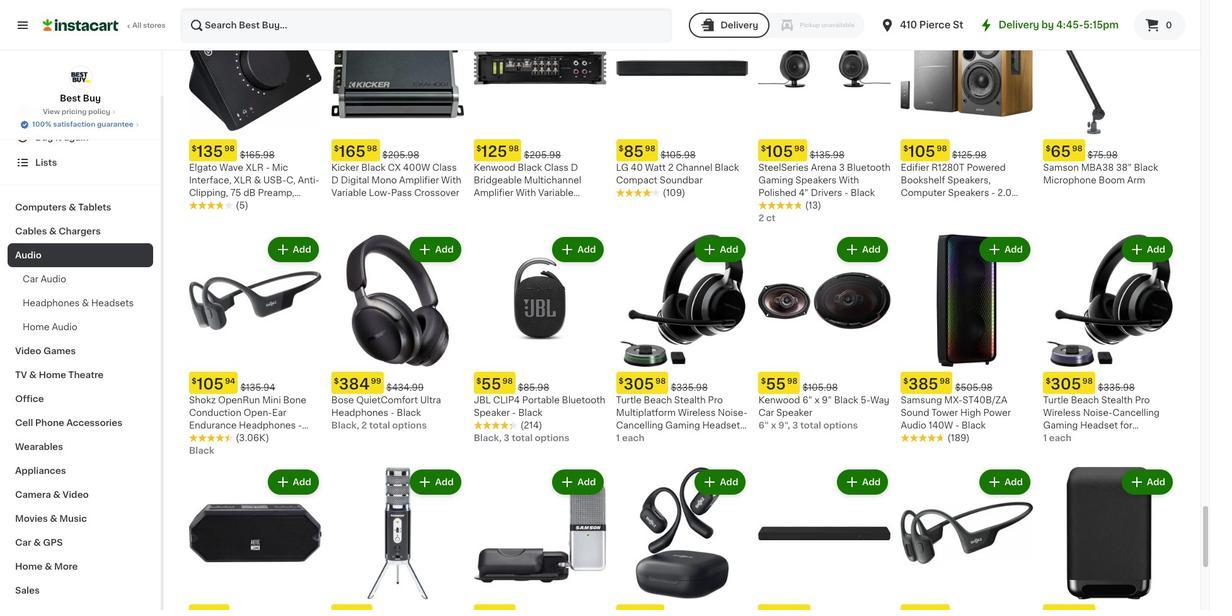 Task type: vqa. For each thing, say whether or not it's contained in the screenshot.


Task type: locate. For each thing, give the bounding box(es) containing it.
app
[[251, 214, 269, 223]]

digital inside kicker black cx 400w class d digital mono amplifier with variable low-pass crossover
[[341, 176, 369, 185]]

1 55 from the left
[[481, 377, 501, 391]]

instacart logo image
[[43, 18, 118, 33]]

105 inside the $105.98 original price: $135.98 element
[[766, 145, 793, 159]]

3 right 9",
[[792, 421, 798, 430]]

2 inside "bose quietcomfort ultra headphones - black black, 2 total options"
[[361, 421, 367, 430]]

$ 55 98 inside "$55.98 original price: $85.98" element
[[476, 377, 513, 391]]

55 for jbl clip4 portable bluetooth speaker - black
[[481, 377, 501, 391]]

2 horizontal spatial options
[[823, 421, 858, 430]]

delivery by 4:45-5:15pm
[[999, 20, 1119, 30]]

shokz
[[189, 396, 216, 405]]

0 horizontal spatial digital
[[189, 214, 218, 223]]

2 55 from the left
[[766, 377, 786, 391]]

$335.98 for noise-
[[1098, 383, 1135, 392]]

headphones down bose
[[331, 408, 388, 417]]

1 wireless from the left
[[678, 408, 716, 417]]

$ 85 98
[[619, 145, 655, 159]]

0 vertical spatial digital
[[341, 176, 369, 185]]

0 vertical spatial amplifier
[[399, 176, 439, 185]]

$ 125 98
[[476, 145, 519, 159]]

$ inside the $ 65 98
[[1046, 145, 1051, 153]]

1 horizontal spatial buy
[[83, 94, 101, 103]]

bose
[[331, 396, 354, 405]]

kenwood up 9",
[[758, 396, 800, 405]]

car & gps link
[[8, 531, 153, 555]]

car for car audio
[[23, 275, 38, 284]]

0 horizontal spatial buy
[[35, 133, 53, 142]]

- down clip4
[[512, 408, 516, 417]]

105 up edifier
[[908, 145, 935, 159]]

d inside the "kenwood black class d bridgeable multichannel amplifier with variable crossovers"
[[571, 163, 578, 172]]

1 horizontal spatial speaker
[[776, 408, 812, 417]]

2 horizontal spatial speaker
[[969, 214, 1005, 223]]

2 horizontal spatial gaming
[[1043, 421, 1078, 430]]

1 vertical spatial $105.98
[[803, 383, 838, 392]]

65
[[1051, 145, 1071, 159]]

6"
[[802, 396, 812, 405], [758, 421, 769, 430]]

it
[[55, 133, 62, 142]]

$55.98 original price: $105.98 element
[[758, 372, 891, 394]]

speaker inside jbl clip4 portable bluetooth speaker - black
[[474, 408, 510, 417]]

headset left 9",
[[702, 421, 740, 430]]

$75.98 original price: $85.98 element
[[189, 604, 321, 610]]

2 $ 55 98 from the left
[[761, 377, 797, 391]]

games
[[43, 347, 76, 355]]

stealth up the multiplatform
[[674, 396, 706, 405]]

2 305 from the left
[[1051, 377, 1081, 391]]

pro inside turtle beach stealth pro wireless noise-cancelling gaming headset for playstation - black
[[1135, 396, 1150, 405]]

0 horizontal spatial $ 305 98
[[619, 377, 666, 391]]

2 vertical spatial 2
[[361, 421, 367, 430]]

beach up the multiplatform
[[644, 396, 672, 405]]

1 horizontal spatial $505.98 original price: $705.98 element
[[1043, 604, 1175, 610]]

audio inside home audio link
[[52, 323, 77, 331]]

1 horizontal spatial headphones
[[239, 421, 296, 430]]

98 inside $ 125 98
[[509, 145, 519, 153]]

kenwood
[[474, 163, 515, 172], [758, 396, 800, 405]]

1 $335.98 from the left
[[671, 383, 708, 392]]

1 beach from the left
[[644, 396, 672, 405]]

0 horizontal spatial bluetooth
[[562, 396, 605, 405]]

98 inside $ 85 98
[[645, 145, 655, 153]]

r1280t
[[931, 163, 964, 172]]

1 horizontal spatial stealth
[[1101, 396, 1133, 405]]

2 vertical spatial headphones
[[239, 421, 296, 430]]

bluetooth inside jbl clip4 portable bluetooth speaker - black
[[562, 396, 605, 405]]

product group
[[189, 2, 321, 223], [331, 2, 464, 199], [474, 2, 606, 210], [616, 2, 748, 199], [758, 2, 891, 225], [901, 2, 1033, 235], [1043, 2, 1175, 187], [189, 235, 321, 457], [331, 235, 464, 432], [474, 235, 606, 444], [616, 235, 748, 444], [758, 235, 891, 432], [901, 235, 1033, 444], [1043, 235, 1175, 444], [189, 467, 321, 610], [331, 467, 464, 610], [474, 467, 606, 610], [616, 467, 748, 610], [758, 467, 891, 610], [901, 467, 1033, 610], [1043, 467, 1175, 610]]

- left the mic
[[266, 163, 270, 172]]

1 noise- from the left
[[718, 408, 747, 417]]

$ 105 98 for edifier
[[903, 145, 947, 159]]

1 class from the left
[[432, 163, 457, 172]]

$55.98 original price: $85.98 element
[[474, 372, 606, 394]]

turtle up playstation
[[1043, 396, 1069, 405]]

0 horizontal spatial turtle
[[616, 396, 642, 405]]

0 horizontal spatial variable
[[331, 189, 367, 197]]

black, down bose
[[331, 421, 359, 430]]

98 right 135 at top left
[[224, 145, 235, 153]]

watt
[[645, 163, 666, 172]]

38"
[[1116, 163, 1132, 172]]

shop
[[35, 108, 59, 117]]

bluetooth right portable
[[562, 396, 605, 405]]

& down car audio link
[[82, 299, 89, 308]]

1 $305.98 original price: $335.98 element from the left
[[616, 372, 748, 394]]

0 horizontal spatial wireless
[[678, 408, 716, 417]]

again
[[64, 133, 89, 142]]

audio up headphones & headsets
[[41, 275, 66, 284]]

lists link
[[8, 150, 153, 175]]

0 horizontal spatial pro
[[708, 396, 723, 405]]

$105.98 up 9"
[[803, 383, 838, 392]]

0 horizontal spatial gaming
[[665, 421, 700, 430]]

$ 165 98
[[334, 145, 377, 159]]

variable
[[331, 189, 367, 197], [538, 189, 574, 197]]

stealth for noise-
[[1101, 396, 1133, 405]]

class up crossover
[[432, 163, 457, 172]]

with inside kicker black cx 400w class d digital mono amplifier with variable low-pass crossover
[[441, 176, 461, 185]]

1 horizontal spatial 6"
[[802, 396, 812, 405]]

305 up the multiplatform
[[624, 377, 654, 391]]

1 vertical spatial black,
[[474, 434, 502, 443]]

$ for kenwood black class d bridgeable multichannel amplifier with variable crossovers
[[476, 145, 481, 153]]

black, 3 total options
[[474, 434, 569, 443]]

98 right 125
[[509, 145, 519, 153]]

$ for edifier r1280t powered bookshelf speakers, computer speakers - 2.0 stereo active near field studio monitor speaker 42 watts rms - brow
[[903, 145, 908, 153]]

amplifier down 400w
[[399, 176, 439, 185]]

chargers
[[59, 227, 101, 236]]

$305.98 original price: $335.98 element for noise-
[[1043, 372, 1175, 394]]

1 horizontal spatial $335.98
[[1098, 383, 1135, 392]]

gaming up playstation
[[1043, 421, 1078, 430]]

$505.98 original price: $705.98 element
[[758, 604, 891, 610], [1043, 604, 1175, 610]]

1 horizontal spatial amplifier
[[474, 189, 514, 197]]

video up tv
[[15, 347, 41, 355]]

$335.98 up "turtle beach stealth pro multiplatform wireless noise- cancelling gaming headset - black"
[[671, 383, 708, 392]]

home up the sales
[[15, 562, 43, 571]]

2 vertical spatial car
[[15, 538, 31, 547]]

product group containing 85
[[616, 2, 748, 199]]

$205.98 up multichannel
[[524, 151, 561, 160]]

1 horizontal spatial class
[[544, 163, 569, 172]]

conduction
[[189, 408, 241, 417]]

$ 305 98 up the multiplatform
[[619, 377, 666, 391]]

$85.98 original price: $105.98 element
[[616, 139, 748, 162]]

bluetooth right the arena
[[847, 163, 890, 172]]

0 horizontal spatial 6"
[[758, 421, 769, 430]]

x left 9"
[[815, 396, 820, 405]]

with up drivers
[[839, 176, 859, 185]]

bridgeable
[[474, 176, 522, 185]]

- inside "bose quietcomfort ultra headphones - black black, 2 total options"
[[391, 408, 395, 417]]

2 headset from the left
[[1080, 421, 1118, 430]]

2 horizontal spatial 105
[[908, 145, 935, 159]]

1 horizontal spatial pro
[[1135, 396, 1150, 405]]

1 vertical spatial buy
[[35, 133, 53, 142]]

2 $305.98 original price: $335.98 element from the left
[[1043, 372, 1175, 394]]

1 vertical spatial wave
[[266, 201, 290, 210]]

video up music
[[63, 490, 89, 499]]

office link
[[8, 387, 153, 411]]

buy up the policy
[[83, 94, 101, 103]]

turtle
[[616, 396, 642, 405], [1043, 396, 1069, 405]]

1 horizontal spatial delivery
[[999, 20, 1039, 30]]

- inside "turtle beach stealth pro multiplatform wireless noise- cancelling gaming headset - black"
[[742, 421, 746, 430]]

theatre
[[68, 371, 104, 379]]

1 horizontal spatial black,
[[474, 434, 502, 443]]

beach up playstation
[[1071, 396, 1099, 405]]

delivery for delivery by 4:45-5:15pm
[[999, 20, 1039, 30]]

$305.98 original price: $335.98 element
[[616, 372, 748, 394], [1043, 372, 1175, 394]]

class
[[432, 163, 457, 172], [544, 163, 569, 172]]

105 inside $105.94 original price: $135.94 element
[[197, 377, 224, 391]]

sales
[[15, 586, 40, 595]]

410 pierce st
[[900, 20, 963, 30]]

best buy logo image
[[68, 66, 92, 89]]

$105.98 inside $55.98 original price: $105.98 element
[[803, 383, 838, 392]]

stealth inside turtle beach stealth pro wireless noise-cancelling gaming headset for playstation - black
[[1101, 396, 1133, 405]]

$ 305 98 for turtle beach stealth pro multiplatform wireless noise- cancelling gaming headset - black
[[619, 377, 666, 391]]

98 for kenwood black class d bridgeable multichannel amplifier with variable crossovers
[[509, 145, 519, 153]]

noise- inside "turtle beach stealth pro multiplatform wireless noise- cancelling gaming headset - black"
[[718, 408, 747, 417]]

98 inside the $ 65 98
[[1072, 145, 1082, 153]]

$65.98 original price: $75.98 element
[[1043, 139, 1175, 162]]

0 horizontal spatial speaker
[[474, 408, 510, 417]]

cables
[[15, 227, 47, 236]]

1 horizontal spatial digital
[[341, 176, 369, 185]]

$ 105 98 up steelseries
[[761, 145, 805, 159]]

0 horizontal spatial with
[[441, 176, 461, 185]]

$ 55 98 inside $55.98 original price: $105.98 element
[[761, 377, 797, 391]]

delivery by 4:45-5:15pm link
[[978, 18, 1119, 33]]

0 horizontal spatial $505.98 original price: $705.98 element
[[758, 604, 891, 610]]

black inside samson mba38 38" black microphone boom arm
[[1134, 163, 1158, 172]]

turtle inside turtle beach stealth pro wireless noise-cancelling gaming headset for playstation - black
[[1043, 396, 1069, 405]]

85
[[624, 145, 644, 159]]

crossovers
[[474, 201, 524, 210]]

0 vertical spatial speakers
[[795, 176, 837, 185]]

0 horizontal spatial $105.98
[[660, 151, 696, 160]]

mono
[[372, 176, 397, 185]]

1 for turtle beach stealth pro wireless noise-cancelling gaming headset for playstation - black
[[1043, 434, 1047, 443]]

2 stealth from the left
[[1101, 396, 1133, 405]]

$ inside $ 85 98
[[619, 145, 624, 153]]

home up video games
[[23, 323, 50, 331]]

2 pro from the left
[[1135, 396, 1150, 405]]

kenwood up bridgeable
[[474, 163, 515, 172]]

black inside turtle beach stealth pro wireless noise-cancelling gaming headset for playstation - black
[[1102, 434, 1126, 443]]

$105.98 up lg 40 watt 2 channel black compact soundbar
[[660, 151, 696, 160]]

open-
[[244, 408, 272, 417]]

product group containing 165
[[331, 2, 464, 199]]

0 vertical spatial kenwood
[[474, 163, 515, 172]]

wave
[[219, 163, 243, 172], [266, 201, 290, 210]]

0 horizontal spatial 55
[[481, 377, 501, 391]]

class up multichannel
[[544, 163, 569, 172]]

1 $ 305 98 from the left
[[619, 377, 666, 391]]

$105.98
[[660, 151, 696, 160], [803, 383, 838, 392]]

variable down multichannel
[[538, 189, 574, 197]]

speaker up 9",
[[776, 408, 812, 417]]

speaker down field
[[969, 214, 1005, 223]]

options down ultra
[[392, 421, 427, 430]]

wireless inside "turtle beach stealth pro multiplatform wireless noise- cancelling gaming headset - black"
[[678, 408, 716, 417]]

2 $ 105 98 from the left
[[903, 145, 947, 159]]

cables & chargers
[[15, 227, 101, 236]]

1 horizontal spatial 305
[[1051, 377, 1081, 391]]

0 vertical spatial cancelling
[[1113, 408, 1160, 417]]

delivery inside button
[[720, 21, 758, 30]]

0 horizontal spatial x
[[771, 421, 776, 430]]

98 for kenwood 6" x 9" black 5-way car speaker
[[787, 378, 797, 385]]

beach inside "turtle beach stealth pro multiplatform wireless noise- cancelling gaming headset - black"
[[644, 396, 672, 405]]

& right tv
[[29, 371, 37, 379]]

home audio
[[23, 323, 77, 331]]

2
[[668, 163, 673, 172], [758, 214, 764, 223], [361, 421, 367, 430]]

headphones up the home audio
[[23, 299, 80, 308]]

2 noise- from the left
[[1083, 408, 1113, 417]]

headphones inside shokz openrun mini bone conduction open-ear endurance headphones - black
[[239, 421, 296, 430]]

gaming
[[758, 176, 793, 185], [665, 421, 700, 430], [1043, 421, 1078, 430]]

1 vertical spatial car
[[758, 408, 774, 417]]

$ inside "$ 385 98"
[[903, 378, 908, 385]]

98 inside $ 135 98
[[224, 145, 235, 153]]

98 up clip4
[[502, 378, 513, 385]]

1 vertical spatial d
[[331, 176, 339, 185]]

1 305 from the left
[[624, 377, 654, 391]]

98 up r1280t
[[937, 145, 947, 153]]

turtle for turtle beach stealth pro multiplatform wireless noise- cancelling gaming headset - black
[[616, 396, 642, 405]]

98 up steelseries
[[794, 145, 805, 153]]

& right cables
[[49, 227, 56, 236]]

$ for jbl clip4 portable bluetooth speaker - black
[[476, 378, 481, 385]]

1 horizontal spatial beach
[[1071, 396, 1099, 405]]

studio
[[901, 214, 930, 223]]

& left tablets
[[69, 203, 76, 212]]

class inside kicker black cx 400w class d digital mono amplifier with variable low-pass crossover
[[432, 163, 457, 172]]

105 up shokz
[[197, 377, 224, 391]]

$205.98 up cx
[[382, 151, 419, 160]]

4"
[[799, 189, 809, 197]]

1 horizontal spatial 2
[[668, 163, 673, 172]]

variable down kicker
[[331, 189, 367, 197]]

with up crossover
[[441, 176, 461, 185]]

cancelling inside turtle beach stealth pro wireless noise-cancelling gaming headset for playstation - black
[[1113, 408, 1160, 417]]

1 variable from the left
[[331, 189, 367, 197]]

5:15pm
[[1083, 20, 1119, 30]]

0 vertical spatial wave
[[219, 163, 243, 172]]

& left gps
[[33, 538, 41, 547]]

$ for elgato wave xlr - mic interface, xlr & usb-c, anti- clipping, 75 db preamp, capacitive mute, wave link digital mixing app - black
[[192, 145, 197, 153]]

$ 105 94
[[192, 377, 235, 391]]

kenwood inside the "kenwood black class d bridgeable multichannel amplifier with variable crossovers"
[[474, 163, 515, 172]]

1 horizontal spatial with
[[516, 189, 536, 197]]

0 vertical spatial car
[[23, 275, 38, 284]]

0 horizontal spatial cancelling
[[616, 421, 663, 430]]

$105.98 for 85
[[660, 151, 696, 160]]

bluetooth inside steelseries arena 3 bluetooth gaming speakers with polished 4" drivers - black
[[847, 163, 890, 172]]

0 horizontal spatial delivery
[[720, 21, 758, 30]]

0 vertical spatial x
[[815, 396, 820, 405]]

music
[[59, 514, 87, 523]]

headset left for
[[1080, 421, 1118, 430]]

$ 105 98 inside the $105.98 original price: $135.98 element
[[761, 145, 805, 159]]

98 right 85
[[645, 145, 655, 153]]

audio up games
[[52, 323, 77, 331]]

1 vertical spatial headphones
[[331, 408, 388, 417]]

audio down cables
[[15, 251, 42, 260]]

movies & music
[[15, 514, 87, 523]]

98 up mx-
[[940, 378, 950, 385]]

3 right the arena
[[839, 163, 845, 172]]

product group containing 384
[[331, 235, 464, 432]]

$ inside $ 125 98
[[476, 145, 481, 153]]

1 horizontal spatial speakers
[[948, 189, 989, 197]]

$105.98 inside $85.98 original price: $105.98 element
[[660, 151, 696, 160]]

c,
[[286, 176, 296, 185]]

xlr up db
[[234, 176, 252, 185]]

all stores link
[[43, 8, 166, 43]]

0 vertical spatial buy
[[83, 94, 101, 103]]

& left music
[[50, 514, 57, 523]]

$ for kicker black cx 400w class d digital mono amplifier with variable low-pass crossover
[[334, 145, 339, 153]]

1 $ 105 98 from the left
[[761, 145, 805, 159]]

105 inside $105.98 original price: $125.98 element
[[908, 145, 935, 159]]

2 left ct
[[758, 214, 764, 223]]

- down the bone
[[298, 421, 302, 430]]

- left 9",
[[742, 421, 746, 430]]

tablets
[[78, 203, 111, 212]]

gaming up polished
[[758, 176, 793, 185]]

98 inside $ 165 98
[[367, 145, 377, 153]]

gps
[[43, 538, 63, 547]]

audio
[[15, 251, 42, 260], [41, 275, 66, 284], [52, 323, 77, 331], [901, 421, 926, 430]]

mute,
[[239, 201, 264, 210]]

&
[[254, 176, 261, 185], [69, 203, 76, 212], [49, 227, 56, 236], [82, 299, 89, 308], [29, 371, 37, 379], [53, 490, 60, 499], [50, 514, 57, 523], [33, 538, 41, 547], [45, 562, 52, 571]]

d
[[571, 163, 578, 172], [331, 176, 339, 185]]

0 horizontal spatial beach
[[644, 396, 672, 405]]

$ for lg 40 watt 2 channel black compact soundbar
[[619, 145, 624, 153]]

0 vertical spatial bluetooth
[[847, 163, 890, 172]]

stealth inside "turtle beach stealth pro multiplatform wireless noise- cancelling gaming headset - black"
[[674, 396, 706, 405]]

cell phone accessories link
[[8, 411, 153, 435]]

options down (214)
[[535, 434, 569, 443]]

2 beach from the left
[[1071, 396, 1099, 405]]

1 turtle from the left
[[616, 396, 642, 405]]

each for turtle beach stealth pro multiplatform wireless noise- cancelling gaming headset - black
[[622, 434, 644, 443]]

st40b/za
[[963, 396, 1007, 405]]

2 horizontal spatial total
[[800, 421, 821, 430]]

2 horizontal spatial 3
[[839, 163, 845, 172]]

2 class from the left
[[544, 163, 569, 172]]

$125.98 original price: $205.98 element
[[474, 139, 606, 162]]

turtle inside "turtle beach stealth pro multiplatform wireless noise- cancelling gaming headset - black"
[[616, 396, 642, 405]]

98 for samsung mx-st40b/za sound tower high power audio 140w - black
[[940, 378, 950, 385]]

with down multichannel
[[516, 189, 536, 197]]

0 horizontal spatial 3
[[504, 434, 510, 443]]

55
[[481, 377, 501, 391], [766, 377, 786, 391]]

2 1 each from the left
[[1043, 434, 1071, 443]]

headset
[[702, 421, 740, 430], [1080, 421, 1118, 430]]

0 horizontal spatial total
[[369, 421, 390, 430]]

x
[[815, 396, 820, 405], [771, 421, 776, 430]]

headset inside "turtle beach stealth pro multiplatform wireless noise- cancelling gaming headset - black"
[[702, 421, 740, 430]]

gaming down the multiplatform
[[665, 421, 700, 430]]

1 horizontal spatial 1 each
[[1043, 434, 1071, 443]]

- right app
[[272, 214, 276, 223]]

$385.98 original price: $505.98 element
[[901, 372, 1033, 394]]

1 horizontal spatial $ 105 98
[[903, 145, 947, 159]]

2 wireless from the left
[[1043, 408, 1081, 417]]

1 1 each from the left
[[616, 434, 644, 443]]

1 each from the left
[[622, 434, 644, 443]]

multichannel
[[524, 176, 581, 185]]

steelseries
[[758, 163, 809, 172]]

total
[[369, 421, 390, 430], [800, 421, 821, 430], [512, 434, 533, 443]]

1 horizontal spatial $305.98 original price: $335.98 element
[[1043, 372, 1175, 394]]

98 for samson mba38 38" black microphone boom arm
[[1072, 145, 1082, 153]]

1 vertical spatial cancelling
[[616, 421, 663, 430]]

0 vertical spatial d
[[571, 163, 578, 172]]

2 $335.98 from the left
[[1098, 383, 1135, 392]]

wearables link
[[8, 435, 153, 459]]

$305.98 original price: $335.98 element up "turtle beach stealth pro multiplatform wireless noise- cancelling gaming headset - black"
[[616, 372, 748, 394]]

$ inside the $ 105 94
[[192, 378, 197, 385]]

kenwood 6" x 9" black 5-way car speaker 6" x 9", 3 total options
[[758, 396, 889, 430]]

kenwood inside kenwood 6" x 9" black 5-way car speaker 6" x 9", 3 total options
[[758, 396, 800, 405]]

beach inside turtle beach stealth pro wireless noise-cancelling gaming headset for playstation - black
[[1071, 396, 1099, 405]]

0 horizontal spatial $335.98
[[671, 383, 708, 392]]

mx-
[[944, 396, 963, 405]]

black, down jbl
[[474, 434, 502, 443]]

buy down 100%
[[35, 133, 53, 142]]

d up multichannel
[[571, 163, 578, 172]]

kenwood for kenwood 6" x 9" black 5-way car speaker 6" x 9", 3 total options
[[758, 396, 800, 405]]

0 horizontal spatial $305.98 original price: $335.98 element
[[616, 372, 748, 394]]

speaker down jbl
[[474, 408, 510, 417]]

2 $205.98 from the left
[[524, 151, 561, 160]]

delivery inside "link"
[[999, 20, 1039, 30]]

computers & tablets
[[15, 203, 111, 212]]

black
[[361, 163, 385, 172], [518, 163, 542, 172], [715, 163, 739, 172], [1134, 163, 1158, 172], [851, 189, 875, 197], [278, 214, 302, 223], [834, 396, 858, 405], [397, 408, 421, 417], [518, 408, 543, 417], [962, 421, 986, 430], [189, 434, 213, 443], [616, 434, 640, 443], [1102, 434, 1126, 443], [189, 446, 214, 455]]

98 for elgato wave xlr - mic interface, xlr & usb-c, anti- clipping, 75 db preamp, capacitive mute, wave link digital mixing app - black
[[224, 145, 235, 153]]

black inside samsung mx-st40b/za sound tower high power audio 140w - black
[[962, 421, 986, 430]]

0 horizontal spatial $ 105 98
[[761, 145, 805, 159]]

1 headset from the left
[[702, 421, 740, 430]]

0 horizontal spatial options
[[392, 421, 427, 430]]

$ inside $ 135 98
[[192, 145, 197, 153]]

$145.94 original price: $185.94 element
[[901, 604, 1033, 610]]

2 horizontal spatial 2
[[758, 214, 764, 223]]

0 horizontal spatial noise-
[[718, 408, 747, 417]]

- inside steelseries arena 3 bluetooth gaming speakers with polished 4" drivers - black
[[844, 189, 848, 197]]

0 horizontal spatial headset
[[702, 421, 740, 430]]

98 for steelseries arena 3 bluetooth gaming speakers with polished 4" drivers - black
[[794, 145, 805, 153]]

2 each from the left
[[1049, 434, 1071, 443]]

cell phone accessories
[[15, 418, 122, 427]]

1 $ 55 98 from the left
[[476, 377, 513, 391]]

1 1 from the left
[[616, 434, 620, 443]]

1 horizontal spatial gaming
[[758, 176, 793, 185]]

98 for turtle beach stealth pro wireless noise-cancelling gaming headset for playstation - black
[[1082, 378, 1093, 385]]

- right playstation
[[1096, 434, 1100, 443]]

pass
[[391, 189, 412, 197]]

amplifier inside kicker black cx 400w class d digital mono amplifier with variable low-pass crossover
[[399, 176, 439, 185]]

1 $205.98 from the left
[[382, 151, 419, 160]]

& for headsets
[[82, 299, 89, 308]]

wave down $ 135 98
[[219, 163, 243, 172]]

black inside elgato wave xlr - mic interface, xlr & usb-c, anti- clipping, 75 db preamp, capacitive mute, wave link digital mixing app - black
[[278, 214, 302, 223]]

speakers down the arena
[[795, 176, 837, 185]]

movies & music link
[[8, 507, 153, 531]]

None search field
[[180, 8, 673, 43]]

55 up jbl
[[481, 377, 501, 391]]

$165.98 original price: $205.98 element
[[331, 139, 464, 162]]

$105.98 original price: $135.98 element
[[758, 139, 891, 162]]

0 vertical spatial $105.98
[[660, 151, 696, 160]]

1 horizontal spatial 105
[[766, 145, 793, 159]]

amplifier inside the "kenwood black class d bridgeable multichannel amplifier with variable crossovers"
[[474, 189, 514, 197]]

wave down the preamp,
[[266, 201, 290, 210]]

105 up steelseries
[[766, 145, 793, 159]]

digital down the 'capacitive'
[[189, 214, 218, 223]]

0 horizontal spatial speakers
[[795, 176, 837, 185]]

2 variable from the left
[[538, 189, 574, 197]]

2 $ 305 98 from the left
[[1046, 377, 1093, 391]]

black inside shokz openrun mini bone conduction open-ear endurance headphones - black
[[189, 434, 213, 443]]

1 horizontal spatial turtle
[[1043, 396, 1069, 405]]

1 each for turtle beach stealth pro multiplatform wireless noise- cancelling gaming headset - black
[[616, 434, 644, 443]]

2 right watt
[[668, 163, 673, 172]]

0 horizontal spatial amplifier
[[399, 176, 439, 185]]

1 stealth from the left
[[674, 396, 706, 405]]

0 horizontal spatial 105
[[197, 377, 224, 391]]

speakers
[[795, 176, 837, 185], [948, 189, 989, 197]]

speaker inside edifier r1280t powered bookshelf speakers, computer speakers - 2.0 stereo active near field studio monitor speaker 42 watts rms - brow
[[969, 214, 1005, 223]]

2 down 'quietcomfort'
[[361, 421, 367, 430]]

98 up kenwood 6" x 9" black 5-way car speaker 6" x 9", 3 total options
[[787, 378, 797, 385]]

$384.99 original price: $434.99 element
[[331, 372, 464, 394]]

98 inside "$ 385 98"
[[940, 378, 950, 385]]

$ for turtle beach stealth pro wireless noise-cancelling gaming headset for playstation - black
[[1046, 378, 1051, 385]]

0 horizontal spatial each
[[622, 434, 644, 443]]

$ inside $ 165 98
[[334, 145, 339, 153]]

$ 55 98 up clip4
[[476, 377, 513, 391]]

black inside kenwood 6" x 9" black 5-way car speaker 6" x 9", 3 total options
[[834, 396, 858, 405]]

headphones down open-
[[239, 421, 296, 430]]

2 1 from the left
[[1043, 434, 1047, 443]]

total down (214)
[[512, 434, 533, 443]]

audio down the sound on the bottom
[[901, 421, 926, 430]]

black, inside "bose quietcomfort ultra headphones - black black, 2 total options"
[[331, 421, 359, 430]]

384
[[339, 377, 370, 391]]

2 horizontal spatial headphones
[[331, 408, 388, 417]]

305 up turtle beach stealth pro wireless noise-cancelling gaming headset for playstation - black
[[1051, 377, 1081, 391]]

0 horizontal spatial $205.98
[[382, 151, 419, 160]]

pro inside "turtle beach stealth pro multiplatform wireless noise- cancelling gaming headset - black"
[[708, 396, 723, 405]]

0 horizontal spatial kenwood
[[474, 163, 515, 172]]

98 right 65
[[1072, 145, 1082, 153]]

2 inside lg 40 watt 2 channel black compact soundbar
[[668, 163, 673, 172]]

home down video games
[[39, 371, 66, 379]]

40
[[631, 163, 643, 172]]

2 horizontal spatial with
[[839, 176, 859, 185]]

options down 9"
[[823, 421, 858, 430]]

1 pro from the left
[[708, 396, 723, 405]]

& right camera
[[53, 490, 60, 499]]

$ 105 98 inside $105.98 original price: $125.98 element
[[903, 145, 947, 159]]

$335.98 up turtle beach stealth pro wireless noise-cancelling gaming headset for playstation - black
[[1098, 383, 1135, 392]]

$ 105 98 up edifier
[[903, 145, 947, 159]]

0 horizontal spatial $ 55 98
[[476, 377, 513, 391]]

stealth up for
[[1101, 396, 1133, 405]]

- inside shokz openrun mini bone conduction open-ear endurance headphones - black
[[298, 421, 302, 430]]

tv & home theatre
[[15, 371, 104, 379]]

bluetooth for 105
[[847, 163, 890, 172]]

2 turtle from the left
[[1043, 396, 1069, 405]]

1 vertical spatial kenwood
[[758, 396, 800, 405]]

- right drivers
[[844, 189, 848, 197]]

1 horizontal spatial 1
[[1043, 434, 1047, 443]]

$52.98 original price: $105.98 element
[[331, 604, 464, 610]]

total down 'quietcomfort'
[[369, 421, 390, 430]]

$335.98
[[671, 383, 708, 392], [1098, 383, 1135, 392]]

$ for steelseries arena 3 bluetooth gaming speakers with polished 4" drivers - black
[[761, 145, 766, 153]]

98 for lg 40 watt 2 channel black compact soundbar
[[645, 145, 655, 153]]

$ 105 98
[[761, 145, 805, 159], [903, 145, 947, 159]]

options inside kenwood 6" x 9" black 5-way car speaker 6" x 9", 3 total options
[[823, 421, 858, 430]]

105
[[766, 145, 793, 159], [908, 145, 935, 159], [197, 377, 224, 391]]



Task type: describe. For each thing, give the bounding box(es) containing it.
ct
[[766, 214, 775, 223]]

& inside elgato wave xlr - mic interface, xlr & usb-c, anti- clipping, 75 db preamp, capacitive mute, wave link digital mixing app - black
[[254, 176, 261, 185]]

105 for shokz
[[197, 377, 224, 391]]

99
[[371, 378, 381, 385]]

305 for turtle beach stealth pro wireless noise-cancelling gaming headset for playstation - black
[[1051, 377, 1081, 391]]

car & gps
[[15, 538, 63, 547]]

140w
[[929, 421, 953, 430]]

- inside turtle beach stealth pro wireless noise-cancelling gaming headset for playstation - black
[[1096, 434, 1100, 443]]

$ for samsung mx-st40b/za sound tower high power audio 140w - black
[[903, 378, 908, 385]]

& for chargers
[[49, 227, 56, 236]]

black inside the "kenwood black class d bridgeable multichannel amplifier with variable crossovers"
[[518, 163, 542, 172]]

55 for kenwood 6" x 9" black 5-way car speaker
[[766, 377, 786, 391]]

each for turtle beach stealth pro wireless noise-cancelling gaming headset for playstation - black
[[1049, 434, 1071, 443]]

$ for turtle beach stealth pro multiplatform wireless noise- cancelling gaming headset - black
[[619, 378, 624, 385]]

best buy link
[[60, 66, 101, 105]]

beach for multiplatform
[[644, 396, 672, 405]]

100% satisfaction guarantee
[[32, 121, 134, 128]]

st
[[953, 20, 963, 30]]

2 $505.98 original price: $705.98 element from the left
[[1043, 604, 1175, 610]]

1 vertical spatial x
[[771, 421, 776, 430]]

movies
[[15, 514, 48, 523]]

& for video
[[53, 490, 60, 499]]

by
[[1041, 20, 1054, 30]]

view pricing policy
[[43, 108, 110, 115]]

edifier
[[901, 163, 929, 172]]

with inside the "kenwood black class d bridgeable multichannel amplifier with variable crossovers"
[[516, 189, 536, 197]]

$155.98 original price: $185.98 element
[[616, 604, 748, 610]]

$105.98 original price: $125.98 element
[[901, 139, 1033, 162]]

class inside the "kenwood black class d bridgeable multichannel amplifier with variable crossovers"
[[544, 163, 569, 172]]

- inside samsung mx-st40b/za sound tower high power audio 140w - black
[[955, 421, 959, 430]]

$205.98 for 165
[[382, 151, 419, 160]]

speakers inside edifier r1280t powered bookshelf speakers, computer speakers - 2.0 stereo active near field studio monitor speaker 42 watts rms - brow
[[948, 189, 989, 197]]

$105.98 for 55
[[803, 383, 838, 392]]

car inside kenwood 6" x 9" black 5-way car speaker 6" x 9", 3 total options
[[758, 408, 774, 417]]

gaming inside "turtle beach stealth pro multiplatform wireless noise- cancelling gaming headset - black"
[[665, 421, 700, 430]]

black inside jbl clip4 portable bluetooth speaker - black
[[518, 408, 543, 417]]

pro for noise-
[[708, 396, 723, 405]]

3 inside kenwood 6" x 9" black 5-way car speaker 6" x 9", 3 total options
[[792, 421, 798, 430]]

sales link
[[8, 579, 153, 602]]

0 vertical spatial xlr
[[246, 163, 264, 172]]

high
[[960, 408, 981, 417]]

best
[[60, 94, 81, 103]]

Search field
[[182, 9, 671, 42]]

elgato wave xlr - mic interface, xlr & usb-c, anti- clipping, 75 db preamp, capacitive mute, wave link digital mixing app - black
[[189, 163, 319, 223]]

1 each for turtle beach stealth pro wireless noise-cancelling gaming headset for playstation - black
[[1043, 434, 1071, 443]]

3 inside steelseries arena 3 bluetooth gaming speakers with polished 4" drivers - black
[[839, 163, 845, 172]]

1 horizontal spatial total
[[512, 434, 533, 443]]

audio inside audio link
[[15, 251, 42, 260]]

car audio
[[23, 275, 66, 284]]

buy it again
[[35, 133, 89, 142]]

computers & tablets link
[[8, 195, 153, 219]]

with inside steelseries arena 3 bluetooth gaming speakers with polished 4" drivers - black
[[839, 176, 859, 185]]

98 for jbl clip4 portable bluetooth speaker - black
[[502, 378, 513, 385]]

lg 40 watt 2 channel black compact soundbar
[[616, 163, 739, 185]]

1 vertical spatial 2
[[758, 214, 764, 223]]

active
[[932, 201, 960, 210]]

black inside "bose quietcomfort ultra headphones - black black, 2 total options"
[[397, 408, 421, 417]]

& for gps
[[33, 538, 41, 547]]

beach for wireless
[[1071, 396, 1099, 405]]

samson mba38 38" black microphone boom arm
[[1043, 163, 1158, 185]]

boom
[[1099, 176, 1125, 185]]

mba38
[[1081, 163, 1114, 172]]

home & more link
[[8, 555, 153, 579]]

samson
[[1043, 163, 1079, 172]]

9"
[[822, 396, 832, 405]]

buy inside buy it again link
[[35, 133, 53, 142]]

$105.94 original price: $135.94 element
[[189, 372, 321, 394]]

1 $505.98 original price: $705.98 element from the left
[[758, 604, 891, 610]]

options inside "bose quietcomfort ultra headphones - black black, 2 total options"
[[392, 421, 427, 430]]

94
[[225, 378, 235, 385]]

camera & video link
[[8, 483, 153, 507]]

$ for kenwood 6" x 9" black 5-way car speaker
[[761, 378, 766, 385]]

mic
[[272, 163, 288, 172]]

compact
[[616, 176, 657, 185]]

speakers inside steelseries arena 3 bluetooth gaming speakers with polished 4" drivers - black
[[795, 176, 837, 185]]

home & more
[[15, 562, 78, 571]]

$ for bose quietcomfort ultra headphones - black
[[334, 378, 339, 385]]

$335.98 for wireless
[[671, 383, 708, 392]]

capacitive
[[189, 201, 236, 210]]

preamp,
[[258, 189, 294, 197]]

product group containing 135
[[189, 2, 321, 223]]

samsung mx-st40b/za sound tower high power audio 140w - black
[[901, 396, 1011, 430]]

car for car & gps
[[15, 538, 31, 547]]

low-
[[369, 189, 391, 197]]

clip4
[[493, 396, 520, 405]]

$135.98 original price: $165.98 element
[[189, 139, 321, 162]]

$305.98 original price: $335.98 element for wireless
[[616, 372, 748, 394]]

digital inside elgato wave xlr - mic interface, xlr & usb-c, anti- clipping, 75 db preamp, capacitive mute, wave link digital mixing app - black
[[189, 214, 218, 223]]

stealth for wireless
[[674, 396, 706, 405]]

audio inside samsung mx-st40b/za sound tower high power audio 140w - black
[[901, 421, 926, 430]]

$205.98 for 125
[[524, 151, 561, 160]]

buy inside best buy link
[[83, 94, 101, 103]]

- down monitor
[[952, 226, 956, 235]]

steelseries arena 3 bluetooth gaming speakers with polished 4" drivers - black
[[758, 163, 890, 197]]

& for home
[[29, 371, 37, 379]]

variable inside the "kenwood black class d bridgeable multichannel amplifier with variable crossovers"
[[538, 189, 574, 197]]

total inside kenwood 6" x 9" black 5-way car speaker 6" x 9", 3 total options
[[800, 421, 821, 430]]

shokz openrun mini bone conduction open-ear endurance headphones - black
[[189, 396, 306, 443]]

2.0
[[998, 189, 1012, 197]]

0 horizontal spatial headphones
[[23, 299, 80, 308]]

headphones & headsets
[[23, 299, 134, 308]]

home audio link
[[8, 315, 153, 339]]

tv
[[15, 371, 27, 379]]

385
[[908, 377, 938, 391]]

2 ct
[[758, 214, 775, 223]]

link
[[292, 201, 310, 210]]

$ for shokz openrun mini bone conduction open-ear endurance headphones - black
[[192, 378, 197, 385]]

gaming inside turtle beach stealth pro wireless noise-cancelling gaming headset for playstation - black
[[1043, 421, 1078, 430]]

video games link
[[8, 339, 153, 363]]

pierce
[[919, 20, 951, 30]]

0 vertical spatial 6"
[[802, 396, 812, 405]]

total inside "bose quietcomfort ultra headphones - black black, 2 total options"
[[369, 421, 390, 430]]

$125.98
[[952, 151, 987, 160]]

way
[[870, 396, 889, 405]]

service type group
[[689, 13, 865, 38]]

4:45-
[[1056, 20, 1083, 30]]

black inside lg 40 watt 2 channel black compact soundbar
[[715, 163, 739, 172]]

1 vertical spatial video
[[63, 490, 89, 499]]

98 for turtle beach stealth pro multiplatform wireless noise- cancelling gaming headset - black
[[655, 378, 666, 385]]

guarantee
[[97, 121, 134, 128]]

speaker inside kenwood 6" x 9" black 5-way car speaker 6" x 9", 3 total options
[[776, 408, 812, 417]]

home for audio
[[23, 323, 50, 331]]

0 button
[[1134, 10, 1185, 40]]

1 vertical spatial xlr
[[234, 176, 252, 185]]

soundbar
[[660, 176, 703, 185]]

view
[[43, 108, 60, 115]]

product group containing 65
[[1043, 2, 1175, 187]]

d inside kicker black cx 400w class d digital mono amplifier with variable low-pass crossover
[[331, 176, 339, 185]]

stores
[[143, 22, 166, 29]]

wireless inside turtle beach stealth pro wireless noise-cancelling gaming headset for playstation - black
[[1043, 408, 1081, 417]]

arena
[[811, 163, 837, 172]]

bluetooth for 55
[[562, 396, 605, 405]]

2 vertical spatial 3
[[504, 434, 510, 443]]

view pricing policy link
[[43, 107, 118, 117]]

$ 105 98 for steelseries
[[761, 145, 805, 159]]

appliances link
[[8, 459, 153, 483]]

audio inside car audio link
[[41, 275, 66, 284]]

black inside kicker black cx 400w class d digital mono amplifier with variable low-pass crossover
[[361, 163, 385, 172]]

98 for kicker black cx 400w class d digital mono amplifier with variable low-pass crossover
[[367, 145, 377, 153]]

1 for turtle beach stealth pro multiplatform wireless noise- cancelling gaming headset - black
[[616, 434, 620, 443]]

headsets
[[91, 299, 134, 308]]

channel
[[676, 163, 712, 172]]

pro for cancelling
[[1135, 396, 1150, 405]]

product group containing 385
[[901, 235, 1033, 444]]

audio link
[[8, 243, 153, 267]]

black inside "turtle beach stealth pro multiplatform wireless noise- cancelling gaming headset - black"
[[616, 434, 640, 443]]

kenwood for kenwood black class d bridgeable multichannel amplifier with variable crossovers
[[474, 163, 515, 172]]

$ 55 98 for $85.98
[[476, 377, 513, 391]]

turtle beach stealth pro multiplatform wireless noise- cancelling gaming headset - black
[[616, 396, 747, 443]]

305 for turtle beach stealth pro multiplatform wireless noise- cancelling gaming headset - black
[[624, 377, 654, 391]]

$75.98
[[1087, 151, 1118, 160]]

135
[[197, 145, 223, 159]]

1 horizontal spatial x
[[815, 396, 820, 405]]

$ 384 99
[[334, 377, 381, 391]]

105 for steelseries
[[766, 145, 793, 159]]

policy
[[88, 108, 110, 115]]

$ 305 98 for turtle beach stealth pro wireless noise-cancelling gaming headset for playstation - black
[[1046, 377, 1093, 391]]

100%
[[32, 121, 51, 128]]

delivery for delivery
[[720, 21, 758, 30]]

field
[[986, 201, 1007, 210]]

wearables
[[15, 442, 63, 451]]

variable inside kicker black cx 400w class d digital mono amplifier with variable low-pass crossover
[[331, 189, 367, 197]]

& for tablets
[[69, 203, 76, 212]]

bose quietcomfort ultra headphones - black black, 2 total options
[[331, 396, 441, 430]]

noise- inside turtle beach stealth pro wireless noise-cancelling gaming headset for playstation - black
[[1083, 408, 1113, 417]]

1 horizontal spatial wave
[[266, 201, 290, 210]]

0 vertical spatial video
[[15, 347, 41, 355]]

105 for edifier
[[908, 145, 935, 159]]

computers
[[15, 203, 67, 212]]

product group containing 125
[[474, 2, 606, 210]]

165
[[339, 145, 366, 159]]

headphones inside "bose quietcomfort ultra headphones - black black, 2 total options"
[[331, 408, 388, 417]]

portable
[[522, 396, 560, 405]]

video games
[[15, 347, 76, 355]]

interface,
[[189, 176, 231, 185]]

$43.98 original price: $55.98 element
[[474, 604, 606, 610]]

1 vertical spatial 6"
[[758, 421, 769, 430]]

home for &
[[15, 562, 43, 571]]

$ 55 98 for $105.98
[[761, 377, 797, 391]]

headphones & headsets link
[[8, 291, 153, 315]]

1 horizontal spatial options
[[535, 434, 569, 443]]

ultra
[[420, 396, 441, 405]]

headset inside turtle beach stealth pro wireless noise-cancelling gaming headset for playstation - black
[[1080, 421, 1118, 430]]

- inside jbl clip4 portable bluetooth speaker - black
[[512, 408, 516, 417]]

cancelling inside "turtle beach stealth pro multiplatform wireless noise- cancelling gaming headset - black"
[[616, 421, 663, 430]]

& for music
[[50, 514, 57, 523]]

1 vertical spatial home
[[39, 371, 66, 379]]

turtle for turtle beach stealth pro wireless noise-cancelling gaming headset for playstation - black
[[1043, 396, 1069, 405]]

$ for samson mba38 38" black microphone boom arm
[[1046, 145, 1051, 153]]

anti-
[[298, 176, 319, 185]]

watts
[[901, 226, 926, 235]]

$ 65 98
[[1046, 145, 1082, 159]]

98 for edifier r1280t powered bookshelf speakers, computer speakers - 2.0 stereo active near field studio monitor speaker 42 watts rms - brow
[[937, 145, 947, 153]]

& for more
[[45, 562, 52, 571]]

tv & home theatre link
[[8, 363, 153, 387]]

0
[[1166, 21, 1172, 30]]

black inside steelseries arena 3 bluetooth gaming speakers with polished 4" drivers - black
[[851, 189, 875, 197]]

410 pierce st button
[[880, 8, 963, 43]]

- left 2.0
[[991, 189, 995, 197]]

gaming inside steelseries arena 3 bluetooth gaming speakers with polished 4" drivers - black
[[758, 176, 793, 185]]

cables & chargers link
[[8, 219, 153, 243]]



